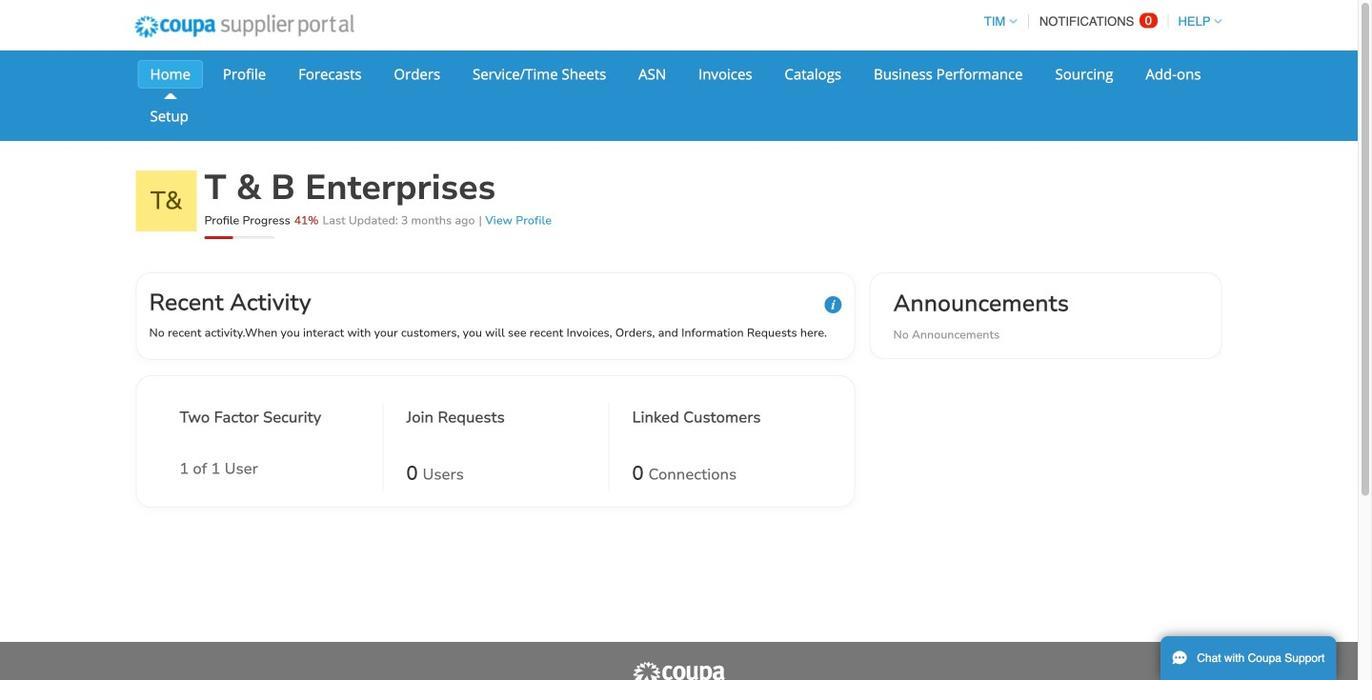 Task type: locate. For each thing, give the bounding box(es) containing it.
navigation
[[976, 3, 1223, 40]]

0 horizontal spatial coupa supplier portal image
[[122, 3, 367, 51]]

0 vertical spatial coupa supplier portal image
[[122, 3, 367, 51]]

coupa supplier portal image
[[122, 3, 367, 51], [632, 662, 727, 681]]

1 horizontal spatial coupa supplier portal image
[[632, 662, 727, 681]]

1 vertical spatial coupa supplier portal image
[[632, 662, 727, 681]]

additional information image
[[825, 296, 842, 314]]



Task type: vqa. For each thing, say whether or not it's contained in the screenshot.
de
no



Task type: describe. For each thing, give the bounding box(es) containing it.
t& image
[[136, 171, 197, 232]]



